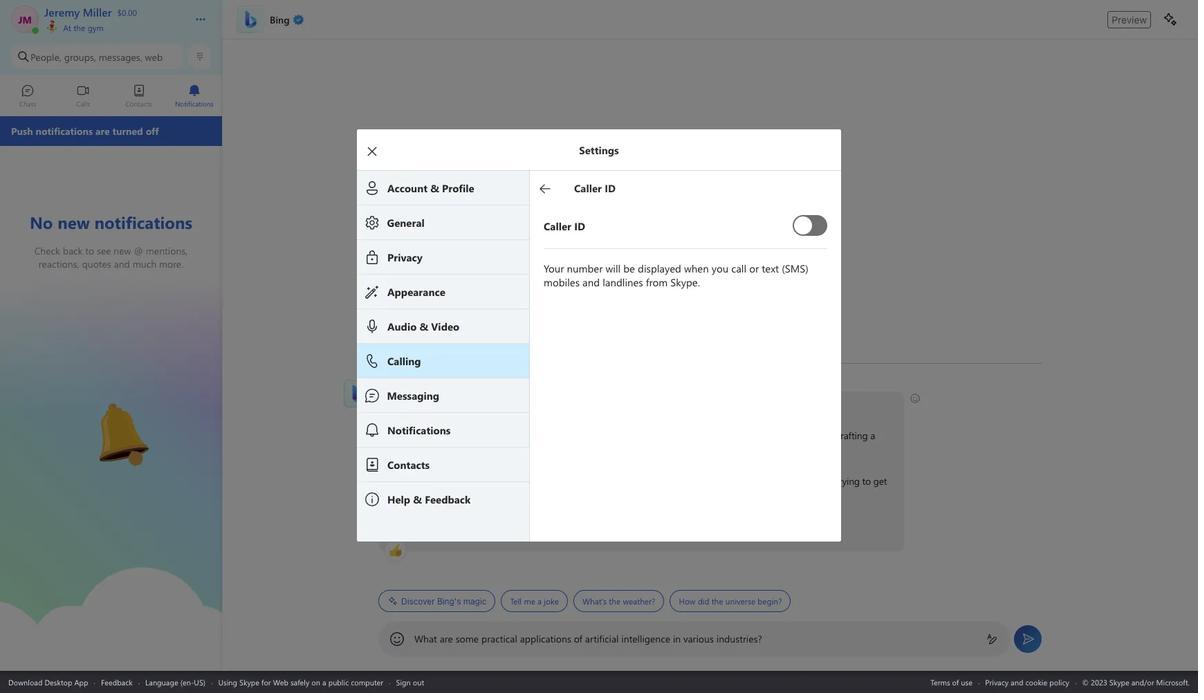 Task type: locate. For each thing, give the bounding box(es) containing it.
of left the use
[[952, 677, 959, 687]]

2 horizontal spatial i'm
[[803, 475, 816, 488]]

0 horizontal spatial i
[[495, 399, 498, 412]]

how right !
[[457, 399, 476, 412]]

i'm
[[386, 475, 399, 488], [473, 475, 486, 488], [803, 475, 816, 488]]

i right can
[[495, 399, 498, 412]]

how
[[457, 399, 476, 412], [679, 596, 696, 607]]

0 vertical spatial you
[[521, 399, 536, 412]]

at
[[775, 475, 783, 488]]

0 vertical spatial type
[[436, 429, 454, 442]]

get left mad
[[738, 475, 751, 488]]

1 vertical spatial how
[[679, 596, 696, 607]]

newtopic
[[509, 520, 548, 533]]

itinerary
[[692, 429, 726, 442]]

1 vertical spatial i
[[591, 475, 594, 488]]

for
[[729, 429, 741, 442], [409, 444, 421, 457], [261, 677, 271, 687]]

2 vertical spatial me
[[524, 596, 535, 607]]

2 i'm from the left
[[473, 475, 486, 488]]

feedback link
[[101, 677, 133, 687]]

of up 'kids.'
[[457, 429, 465, 442]]

groups, inside button
[[64, 50, 96, 63]]

0 vertical spatial groups,
[[64, 50, 96, 63]]

language (en-us) link
[[145, 677, 206, 687]]

2 horizontal spatial of
[[952, 677, 959, 687]]

1 horizontal spatial groups,
[[487, 444, 518, 457]]

an
[[401, 475, 411, 488]]

a right on
[[322, 677, 326, 687]]

are
[[440, 632, 453, 646]]

2 horizontal spatial a
[[870, 429, 875, 442]]

me
[[403, 429, 416, 442], [615, 444, 628, 457], [524, 596, 535, 607]]

language (en-us)
[[145, 677, 206, 687]]

1 vertical spatial you
[[394, 520, 409, 533]]

bell
[[70, 397, 87, 412]]

can
[[478, 399, 493, 412]]

am
[[416, 379, 429, 390]]

begin?
[[758, 596, 782, 607]]

type
[[436, 429, 454, 442], [489, 520, 507, 533]]

me right tell
[[524, 596, 535, 607]]

a right drafting
[[870, 429, 875, 442]]

0 horizontal spatial the
[[73, 22, 85, 33]]

sign
[[396, 677, 411, 687]]

ask me any type of question, like finding vegan restaurants in cambridge, itinerary for your trip to europe or drafting a story for curious kids. in groups, remember to mention me with @bing. i'm an ai preview, so i'm still learning. sometimes i might say something weird. don't get mad at me, i'm just trying to get better! if you want to start over, type
[[386, 429, 890, 533]]

if
[[386, 520, 391, 533]]

1 horizontal spatial type
[[489, 520, 507, 533]]

2 horizontal spatial for
[[729, 429, 741, 442]]

0 horizontal spatial i'm
[[386, 475, 399, 488]]

vegan
[[556, 429, 581, 442]]

what's the weather? button
[[574, 590, 664, 612]]

just
[[818, 475, 833, 488]]

a
[[870, 429, 875, 442], [538, 596, 542, 607], [322, 677, 326, 687]]

type right the over,
[[489, 520, 507, 533]]

0 horizontal spatial get
[[738, 475, 751, 488]]

1 horizontal spatial i'm
[[473, 475, 486, 488]]

using skype for web safely on a public computer link
[[218, 677, 383, 687]]

language
[[145, 677, 178, 687]]

1 horizontal spatial the
[[609, 596, 621, 607]]

joke
[[544, 596, 559, 607]]

1 horizontal spatial you
[[521, 399, 536, 412]]

the right at
[[73, 22, 85, 33]]

me left any
[[403, 429, 416, 442]]

0 vertical spatial of
[[457, 429, 465, 442]]

for right story
[[409, 444, 421, 457]]

0 vertical spatial a
[[870, 429, 875, 442]]

terms of use link
[[931, 677, 973, 687]]

1 horizontal spatial how
[[679, 596, 696, 607]]

you right if
[[394, 520, 409, 533]]

1 vertical spatial me
[[615, 444, 628, 457]]

discover
[[401, 596, 435, 606]]

1 vertical spatial a
[[538, 596, 542, 607]]

0 horizontal spatial of
[[457, 429, 465, 442]]

groups, inside ask me any type of question, like finding vegan restaurants in cambridge, itinerary for your trip to europe or drafting a story for curious kids. in groups, remember to mention me with @bing. i'm an ai preview, so i'm still learning. sometimes i might say something weird. don't get mad at me, i'm just trying to get better! if you want to start over, type
[[487, 444, 518, 457]]

0 horizontal spatial you
[[394, 520, 409, 533]]

how left did at the bottom of the page
[[679, 596, 696, 607]]

me left the with
[[615, 444, 628, 457]]

0 vertical spatial how
[[457, 399, 476, 412]]

you
[[521, 399, 536, 412], [394, 520, 409, 533]]

app
[[74, 677, 88, 687]]

0 horizontal spatial groups,
[[64, 50, 96, 63]]

0 horizontal spatial type
[[436, 429, 454, 442]]

sign out
[[396, 677, 424, 687]]

a left joke
[[538, 596, 542, 607]]

i left might
[[591, 475, 594, 488]]

bing, 9:24 am
[[378, 379, 429, 390]]

what's
[[583, 596, 607, 607]]

2 vertical spatial for
[[261, 677, 271, 687]]

0 horizontal spatial how
[[457, 399, 476, 412]]

the for at
[[73, 22, 85, 33]]

in left various
[[673, 632, 681, 646]]

1 horizontal spatial get
[[874, 475, 887, 488]]

what are some practical applications of artificial intelligence in various industries?
[[414, 632, 762, 646]]

1 i'm from the left
[[386, 475, 399, 488]]

like
[[508, 429, 522, 442]]

in inside ask me any type of question, like finding vegan restaurants in cambridge, itinerary for your trip to europe or drafting a story for curious kids. in groups, remember to mention me with @bing. i'm an ai preview, so i'm still learning. sometimes i might say something weird. don't get mad at me, i'm just trying to get better! if you want to start over, type
[[632, 429, 640, 442]]

me for ask me any type of question, like finding vegan restaurants in cambridge, itinerary for your trip to europe or drafting a story for curious kids. in groups, remember to mention me with @bing. i'm an ai preview, so i'm still learning. sometimes i might say something weird. don't get mad at me, i'm just trying to get better! if you want to start over, type
[[403, 429, 416, 442]]

the right what's
[[609, 596, 621, 607]]

1 horizontal spatial a
[[538, 596, 542, 607]]

or
[[824, 429, 833, 442]]

caller id dialog
[[357, 129, 862, 542]]

in
[[477, 444, 485, 457]]

industries?
[[717, 632, 762, 646]]

how did the universe begin?
[[679, 596, 782, 607]]

today?
[[539, 399, 566, 412]]

what
[[414, 632, 437, 646]]

1 horizontal spatial i
[[591, 475, 594, 488]]

(en-
[[180, 677, 194, 687]]

0 vertical spatial in
[[632, 429, 640, 442]]

2 get from the left
[[874, 475, 887, 488]]

still
[[488, 475, 502, 488]]

to
[[781, 429, 790, 442], [566, 444, 575, 457], [862, 475, 871, 488], [434, 520, 443, 533]]

1 horizontal spatial me
[[524, 596, 535, 607]]

get right 'trying'
[[874, 475, 887, 488]]

people, groups, messages, web button
[[11, 44, 183, 69]]

you inside ask me any type of question, like finding vegan restaurants in cambridge, itinerary for your trip to europe or drafting a story for curious kids. in groups, remember to mention me with @bing. i'm an ai preview, so i'm still learning. sometimes i might say something weird. don't get mad at me, i'm just trying to get better! if you want to start over, type
[[394, 520, 409, 533]]

2 vertical spatial a
[[322, 677, 326, 687]]

0 horizontal spatial in
[[632, 429, 640, 442]]

trip
[[764, 429, 778, 442]]

tab list
[[0, 78, 222, 116]]

is
[[423, 399, 430, 412]]

0 vertical spatial i
[[495, 399, 498, 412]]

1 vertical spatial groups,
[[487, 444, 518, 457]]

i'm left the just
[[803, 475, 816, 488]]

in up the with
[[632, 429, 640, 442]]

to right 'trying'
[[862, 475, 871, 488]]

preview
[[1112, 13, 1147, 25]]

0 horizontal spatial me
[[403, 429, 416, 442]]

privacy and cookie policy
[[985, 677, 1070, 687]]

1 vertical spatial of
[[574, 632, 583, 646]]

1 vertical spatial for
[[409, 444, 421, 457]]

hey,
[[386, 399, 404, 412]]

for left web
[[261, 677, 271, 687]]

any
[[419, 429, 434, 442]]

download
[[8, 677, 42, 687]]

1 horizontal spatial for
[[409, 444, 421, 457]]

i
[[495, 399, 498, 412], [591, 475, 594, 488]]

i'm left the 'an'
[[386, 475, 399, 488]]

me inside 'button'
[[524, 596, 535, 607]]

the
[[73, 22, 85, 33], [609, 596, 621, 607], [712, 596, 723, 607]]

download desktop app link
[[8, 677, 88, 687]]

0 vertical spatial me
[[403, 429, 416, 442]]

1 horizontal spatial in
[[673, 632, 681, 646]]

1 vertical spatial in
[[673, 632, 681, 646]]

learning.
[[505, 475, 540, 488]]

privacy and cookie policy link
[[985, 677, 1070, 687]]

to left the start
[[434, 520, 443, 533]]

how inside button
[[679, 596, 696, 607]]

type up curious
[[436, 429, 454, 442]]

messages,
[[99, 50, 142, 63]]

of inside ask me any type of question, like finding vegan restaurants in cambridge, itinerary for your trip to europe or drafting a story for curious kids. in groups, remember to mention me with @bing. i'm an ai preview, so i'm still learning. sometimes i might say something weird. don't get mad at me, i'm just trying to get better! if you want to start over, type
[[457, 429, 465, 442]]

web
[[145, 50, 163, 63]]

restaurants
[[584, 429, 629, 442]]

of left artificial
[[574, 632, 583, 646]]

me for tell me a joke
[[524, 596, 535, 607]]

you right help
[[521, 399, 536, 412]]

for left your
[[729, 429, 741, 442]]

(openhands)
[[801, 520, 853, 533]]

remember
[[521, 444, 564, 457]]

us)
[[194, 677, 206, 687]]

i'm right so
[[473, 475, 486, 488]]

europe
[[792, 429, 821, 442]]

3 i'm from the left
[[803, 475, 816, 488]]

the right did at the bottom of the page
[[712, 596, 723, 607]]

groups, down like
[[487, 444, 518, 457]]

say
[[623, 475, 637, 488]]

groups, down at the gym
[[64, 50, 96, 63]]



Task type: describe. For each thing, give the bounding box(es) containing it.
mention
[[577, 444, 612, 457]]

me,
[[785, 475, 801, 488]]

terms
[[931, 677, 950, 687]]

over,
[[467, 520, 486, 533]]

computer
[[351, 677, 383, 687]]

!
[[451, 399, 454, 412]]

web
[[273, 677, 288, 687]]

people,
[[30, 50, 61, 63]]

want
[[412, 520, 432, 533]]

ask
[[386, 429, 401, 442]]

kids.
[[456, 444, 474, 457]]

how did the universe begin? button
[[670, 590, 791, 612]]

question,
[[468, 429, 506, 442]]

practical
[[482, 632, 517, 646]]

this
[[406, 399, 421, 412]]

skype
[[239, 677, 259, 687]]

did
[[698, 596, 709, 607]]

don't
[[713, 475, 735, 488]]

bing,
[[378, 379, 397, 390]]

privacy
[[985, 677, 1009, 687]]

0 horizontal spatial a
[[322, 677, 326, 687]]

artificial
[[585, 632, 619, 646]]

cambridge,
[[642, 429, 690, 442]]

bing's
[[437, 596, 461, 606]]

some
[[456, 632, 479, 646]]

Caller ID checkbox
[[793, 210, 827, 241]]

preview,
[[425, 475, 459, 488]]

safely
[[291, 677, 310, 687]]

@bing.
[[650, 444, 680, 457]]

better!
[[386, 490, 414, 503]]

1 get from the left
[[738, 475, 751, 488]]

terms of use
[[931, 677, 973, 687]]

2 horizontal spatial the
[[712, 596, 723, 607]]

feedback
[[101, 677, 133, 687]]

intelligence
[[622, 632, 670, 646]]

2 horizontal spatial me
[[615, 444, 628, 457]]

your
[[743, 429, 762, 442]]

finding
[[524, 429, 554, 442]]

at the gym button
[[44, 19, 181, 33]]

tell
[[510, 596, 522, 607]]

policy
[[1050, 677, 1070, 687]]

wednesday, november 8, 2023 heading
[[378, 347, 1043, 372]]

might
[[596, 475, 621, 488]]

i inside ask me any type of question, like finding vegan restaurants in cambridge, itinerary for your trip to europe or drafting a story for curious kids. in groups, remember to mention me with @bing. i'm an ai preview, so i'm still learning. sometimes i might say something weird. don't get mad at me, i'm just trying to get better! if you want to start over, type
[[591, 475, 594, 488]]

to right the trip at the right bottom of page
[[781, 429, 790, 442]]

0 horizontal spatial for
[[261, 677, 271, 687]]

weird.
[[686, 475, 710, 488]]

something
[[639, 475, 683, 488]]

discover bing's magic
[[401, 596, 487, 606]]

hey, this is bing ! how can i help you today?
[[386, 399, 569, 412]]

with
[[630, 444, 648, 457]]

out
[[413, 677, 424, 687]]

a inside ask me any type of question, like finding vegan restaurants in cambridge, itinerary for your trip to europe or drafting a story for curious kids. in groups, remember to mention me with @bing. i'm an ai preview, so i'm still learning. sometimes i might say something weird. don't get mad at me, i'm just trying to get better! if you want to start over, type
[[870, 429, 875, 442]]

at the gym
[[61, 22, 104, 33]]

Type a message text field
[[414, 632, 976, 646]]

1 horizontal spatial of
[[574, 632, 583, 646]]

using
[[218, 677, 237, 687]]

help
[[500, 399, 518, 412]]

using skype for web safely on a public computer
[[218, 677, 383, 687]]

tell me a joke button
[[501, 590, 568, 612]]

cookie
[[1026, 677, 1048, 687]]

ai
[[414, 475, 423, 488]]

magic
[[463, 596, 487, 606]]

sometimes
[[543, 475, 589, 488]]

9:24
[[399, 379, 414, 390]]

a inside 'button'
[[538, 596, 542, 607]]

gym
[[88, 22, 104, 33]]

desktop
[[45, 677, 72, 687]]

people, groups, messages, web
[[30, 50, 163, 63]]

the for what's
[[609, 596, 621, 607]]

to down vegan
[[566, 444, 575, 457]]

2 vertical spatial of
[[952, 677, 959, 687]]

sign out link
[[396, 677, 424, 687]]

curious
[[423, 444, 453, 457]]

0 vertical spatial for
[[729, 429, 741, 442]]

applications
[[520, 632, 571, 646]]

drafting
[[835, 429, 868, 442]]

bing
[[432, 399, 451, 412]]

so
[[461, 475, 471, 488]]

story
[[386, 444, 407, 457]]

1 vertical spatial type
[[489, 520, 507, 533]]

use
[[961, 677, 973, 687]]

various
[[684, 632, 714, 646]]

universe
[[726, 596, 756, 607]]

start
[[446, 520, 464, 533]]



Task type: vqa. For each thing, say whether or not it's contained in the screenshot.
PRIVACY on the bottom of page
yes



